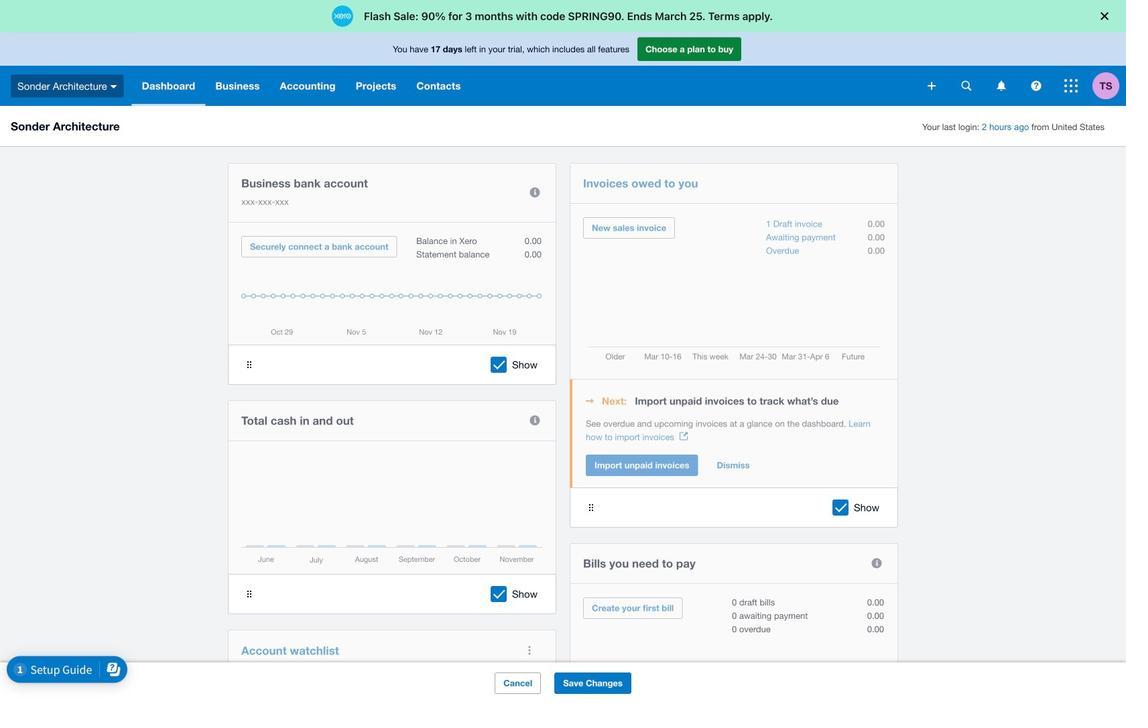 Task type: vqa. For each thing, say whether or not it's contained in the screenshot.
dialog
yes



Task type: locate. For each thing, give the bounding box(es) containing it.
svg image
[[1065, 79, 1078, 93], [998, 81, 1006, 91], [1032, 81, 1042, 91], [110, 85, 117, 88]]

0 horizontal spatial svg image
[[928, 82, 936, 90]]

dialog
[[0, 0, 1127, 32]]

banner
[[0, 32, 1127, 106]]

panel body document
[[586, 417, 885, 444]]

svg image
[[962, 81, 972, 91], [928, 82, 936, 90]]



Task type: describe. For each thing, give the bounding box(es) containing it.
opens in a new tab image
[[680, 432, 688, 440]]

1 horizontal spatial svg image
[[962, 81, 972, 91]]



